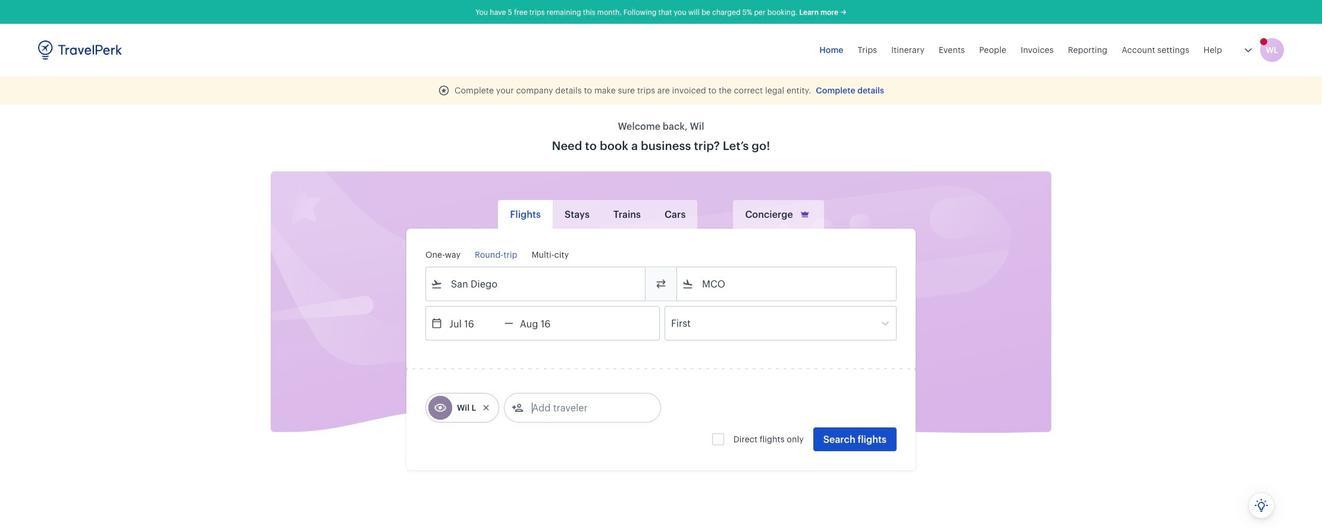 Task type: describe. For each thing, give the bounding box(es) containing it.
Add traveler search field
[[524, 398, 648, 417]]

From search field
[[443, 274, 630, 294]]

To search field
[[694, 274, 881, 294]]

Depart text field
[[443, 307, 505, 340]]



Task type: locate. For each thing, give the bounding box(es) containing it.
Return text field
[[514, 307, 576, 340]]



